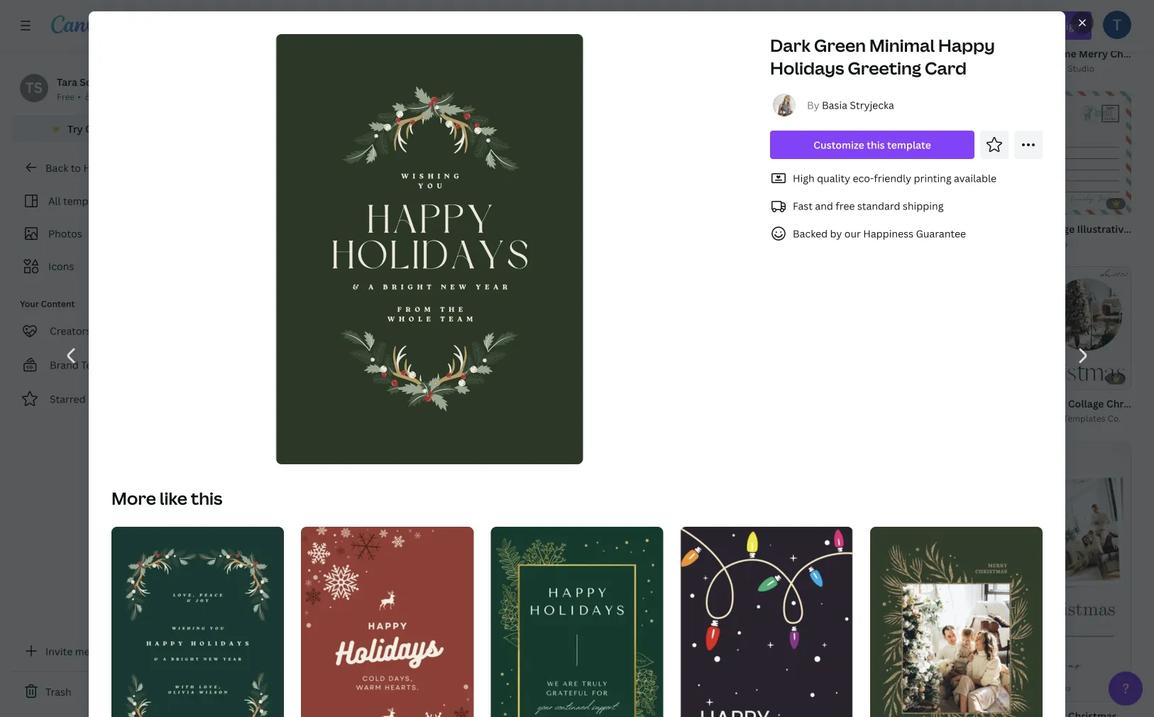 Task type: locate. For each thing, give the bounding box(es) containing it.
1 horizontal spatial simple
[[491, 658, 525, 671]]

dark green minimal happy holidays greeting card link
[[796, 221, 1040, 236]]

greeting up basia stryjecka link
[[848, 56, 922, 80]]

holidays down shipping
[[928, 222, 970, 235]]

christmas
[[521, 363, 570, 377], [1107, 397, 1155, 410], [920, 517, 969, 530], [561, 658, 610, 671], [367, 679, 416, 693]]

travels
[[476, 204, 505, 216]]

available
[[954, 171, 997, 185]]

0 horizontal spatial dark green minimal happy holidays greeting card image
[[276, 33, 585, 465]]

simple
[[415, 363, 448, 377], [491, 658, 525, 671]]

happy for dark green minimal happy holidays greeting card card by basia stryjecka
[[894, 222, 926, 235]]

dark inside dark green minimal happy holidays greeting card
[[770, 34, 811, 57]]

dark green minimal happy holidays greeting card image
[[768, 0, 941, 214], [276, 33, 585, 465]]

card by marketing templates co. link for joy
[[796, 531, 941, 545]]

studio down red vintage frame merry christma link
[[1068, 62, 1095, 74]]

dark up by
[[770, 34, 811, 57]]

green down free
[[821, 222, 850, 235]]

photo inside white and grey simple family christmas photo card card by olhahladiy
[[613, 658, 642, 671]]

pro
[[118, 122, 134, 135]]

christmas inside white and grey simple family christmas photo card card by olhahladiy
[[561, 658, 610, 671]]

happy inside dark green minimal happy holidays greeting card card by basia stryjecka
[[894, 222, 926, 235]]

kingkraf
[[258, 695, 293, 707]]

collage inside simple photo collage christmas card card by marketing templates co.
[[482, 363, 518, 377]]

schultz's
[[80, 75, 123, 88]]

greeting for dark green minimal happy holidays greeting card card by basia stryjecka
[[973, 222, 1015, 235]]

0 vertical spatial dark
[[770, 34, 811, 57]]

fallon
[[449, 204, 474, 216]]

1 horizontal spatial studio
[[1068, 62, 1095, 74]]

0 horizontal spatial family
[[527, 658, 559, 671]]

1 horizontal spatial greeting
[[973, 222, 1015, 235]]

this left template
[[867, 138, 885, 152]]

0 horizontal spatial white
[[275, 679, 303, 693]]

0 vertical spatial and
[[815, 199, 834, 213]]

and up instastudio
[[1018, 222, 1038, 235]]

simple sage green christmas card with photo image
[[577, 499, 751, 717]]

godbout
[[302, 206, 339, 218]]

1 vertical spatial basia
[[830, 237, 852, 249]]

happy
[[939, 34, 995, 57], [894, 222, 926, 235]]

and inside black and white clean merry christmas card card by kingkraf studio
[[253, 679, 273, 693]]

white inside white and grey simple family christmas photo card card by olhahladiy
[[415, 658, 443, 671]]

1 vertical spatial and
[[446, 658, 464, 671]]

greeting inside dark green minimal happy holidays greeting card card by basia stryjecka
[[973, 222, 1015, 235]]

clean
[[306, 679, 333, 693]]

1 horizontal spatial this
[[867, 138, 885, 152]]

trash link
[[11, 677, 185, 706]]

dark down fast on the right
[[796, 222, 819, 235]]

white
[[415, 658, 443, 671], [275, 679, 303, 693]]

customize
[[814, 138, 865, 152]]

0 vertical spatial happy
[[939, 34, 995, 57]]

red vintage frame merry christmas card landscape image
[[958, 0, 1132, 39]]

merry right frame
[[1079, 47, 1108, 60]]

green inside dark green minimal happy holidays greeting card card by basia stryjecka
[[821, 222, 850, 235]]

photo inside simple photo collage christmas card card by marketing templates co.
[[451, 363, 480, 377]]

family
[[886, 517, 918, 530], [527, 658, 559, 671]]

black and white clean merry christmas card link
[[224, 678, 441, 694]]

christma
[[1111, 47, 1155, 60]]

white inside black and white clean merry christmas card card by kingkraf studio
[[275, 679, 303, 693]]

grey
[[466, 658, 489, 671]]

card
[[925, 56, 967, 80], [987, 62, 1006, 74], [415, 204, 435, 216], [224, 206, 244, 218], [1017, 222, 1040, 235], [796, 237, 816, 249], [987, 237, 1006, 249], [329, 329, 352, 343], [224, 345, 244, 357], [572, 363, 595, 377], [415, 379, 435, 391], [987, 413, 1006, 424], [972, 517, 995, 530], [224, 520, 244, 532], [796, 532, 816, 544], [644, 658, 667, 671], [415, 674, 435, 685], [418, 679, 441, 693], [224, 695, 244, 707]]

try canva pro button
[[11, 115, 185, 142]]

0 horizontal spatial and
[[446, 658, 464, 671]]

customize this template link
[[770, 131, 975, 159]]

None search field
[[605, 11, 898, 40]]

0 horizontal spatial collage
[[482, 363, 518, 377]]

minimalist photo elegant christmas card image
[[387, 702, 560, 717]]

green up by basia stryjecka
[[814, 34, 866, 57]]

minimal inside dark green minimal happy holidays greeting card card by basia stryjecka
[[853, 222, 892, 235]]

by inside white and grey simple family christmas photo card card by olhahladiy
[[437, 674, 447, 685]]

1 vertical spatial greeting
[[973, 222, 1015, 235]]

orange
[[1040, 222, 1075, 235]]

frost
[[1045, 62, 1066, 74]]

tara
[[57, 75, 77, 88]]

0 horizontal spatial greeting
[[848, 56, 922, 80]]

simplistic
[[987, 397, 1034, 410]]

and up kingkraf
[[253, 679, 273, 693]]

1 horizontal spatial and
[[815, 199, 834, 213]]

0 horizontal spatial this
[[191, 487, 223, 510]]

greeting for dark green minimal happy holidays greeting card
[[848, 56, 922, 80]]

and inside green and orange illustrative merr card by instastudio
[[1018, 222, 1038, 235]]

colorful bulb clean holidays greeting card image
[[681, 527, 853, 717]]

green gold leaves family photo frame christmas card image
[[870, 527, 1043, 717]]

card by instastudio link
[[987, 236, 1132, 251]]

0 vertical spatial simple
[[415, 363, 448, 377]]

card by olhahladiy link
[[415, 673, 560, 687]]

by inside red vintage frame merry christma card by yuliia frost studio
[[1008, 62, 1019, 74]]

you
[[94, 324, 111, 338]]

basia
[[822, 98, 848, 112], [830, 237, 852, 249]]

list containing high quality eco-friendly printing available
[[770, 170, 1043, 242]]

invite members button
[[11, 637, 185, 665]]

holidays inside dark green minimal happy holidays greeting card card by basia stryjecka
[[928, 222, 970, 235]]

basia right backed
[[830, 237, 852, 249]]

trash
[[45, 685, 71, 698]]

invite
[[45, 644, 73, 658]]

this right like
[[191, 487, 223, 510]]

stryjecka down fast and free standard shipping
[[854, 237, 892, 249]]

holidays up by
[[770, 56, 845, 80]]

white left grey on the left
[[415, 658, 443, 671]]

shipping
[[903, 199, 944, 213]]

happy inside dark green minimal happy holidays greeting card
[[939, 34, 995, 57]]

holidays
[[770, 56, 845, 80], [928, 222, 970, 235]]

1 vertical spatial simple
[[491, 658, 525, 671]]

0 horizontal spatial simple
[[415, 363, 448, 377]]

collage for simple
[[482, 363, 518, 377]]

top level navigation element
[[125, 11, 570, 40]]

1 vertical spatial happy
[[894, 222, 926, 235]]

green left orange
[[987, 222, 1016, 235]]

1 vertical spatial family
[[527, 658, 559, 671]]

tara schultz's team element
[[20, 74, 48, 102]]

joy
[[796, 517, 814, 530]]

simplistic photo collage christmas card image
[[958, 266, 1132, 390]]

1 horizontal spatial happy
[[939, 34, 995, 57]]

0 horizontal spatial holidays
[[770, 56, 845, 80]]

tara schultz's team image
[[20, 74, 48, 102]]

olhahladiy
[[449, 674, 492, 685]]

holiday
[[289, 329, 326, 343]]

by inside simplistic photo collage christmas card by marketing templates co.
[[1008, 413, 1019, 424]]

simplistic photo christmas card image
[[958, 441, 1132, 702]]

dark
[[770, 34, 811, 57], [796, 222, 819, 235]]

and up olhahladiy
[[446, 658, 464, 671]]

joy photo collage family christmas card link
[[796, 516, 995, 531]]

simple photo collage christmas card image
[[387, 232, 560, 356]]

back to home link
[[11, 153, 185, 182]]

studio down "clean"
[[295, 695, 322, 707]]

1 vertical spatial and
[[253, 679, 273, 693]]

0 vertical spatial family
[[886, 517, 918, 530]]

simplistic photo collage christmas link
[[987, 396, 1155, 411]]

happy left vintage
[[939, 34, 995, 57]]

free •
[[57, 91, 81, 102]]

1 vertical spatial minimal
[[853, 222, 892, 235]]

and left free
[[815, 199, 834, 213]]

photo inside joy photo collage family christmas card card by marketing templates co.
[[816, 517, 845, 530]]

red vintage frame merry christma link
[[987, 46, 1155, 61]]

marketing inside simple photo collage christmas card card by marketing templates co.
[[449, 379, 490, 391]]

2 horizontal spatial collage
[[1068, 397, 1105, 410]]

1 vertical spatial white
[[275, 679, 303, 693]]

collage inside joy photo collage family christmas card card by marketing templates co.
[[848, 517, 884, 530]]

holidays inside dark green minimal happy holidays greeting card
[[770, 56, 845, 80]]

by inside green and orange illustrative merr card by instastudio
[[1008, 237, 1019, 249]]

white and grey simple family christmas photo card image
[[387, 408, 560, 650]]

1 vertical spatial dark
[[796, 222, 819, 235]]

studio
[[1068, 62, 1095, 74], [295, 695, 322, 707]]

white and grey simple family christmas photo card link
[[415, 657, 667, 673]]

0 vertical spatial white
[[415, 658, 443, 671]]

photo inside simplistic photo collage christmas card by marketing templates co.
[[1037, 397, 1066, 410]]

invite members
[[45, 644, 120, 658]]

green inside green forest holiday card card by kimberly o'blenes's images
[[224, 329, 254, 343]]

free
[[57, 91, 75, 102]]

icons
[[48, 260, 74, 273]]

2 vertical spatial collage
[[848, 517, 884, 530]]

0 vertical spatial collage
[[482, 363, 518, 377]]

templates inside joy photo collage family christmas card card by marketing templates co.
[[873, 532, 915, 544]]

collage inside simplistic photo collage christmas card by marketing templates co.
[[1068, 397, 1105, 410]]

green and gold classy and elegant organic dots plants business holiday christmas greeting card image
[[491, 527, 664, 717]]

by
[[1008, 62, 1019, 74], [437, 204, 447, 216], [246, 206, 256, 218], [830, 227, 842, 240], [818, 237, 828, 249], [1008, 237, 1019, 249], [246, 345, 256, 357], [437, 379, 447, 391], [1008, 413, 1019, 424], [246, 520, 256, 532], [818, 532, 828, 544], [437, 674, 447, 685], [246, 695, 256, 707]]

0 horizontal spatial studio
[[295, 695, 322, 707]]

stryjecka up customize this template link
[[850, 98, 895, 112]]

1 horizontal spatial collage
[[848, 517, 884, 530]]

marketing
[[449, 379, 490, 391], [1021, 413, 1062, 424], [258, 520, 299, 532], [830, 532, 871, 544]]

brand
[[50, 358, 79, 372]]

0 vertical spatial merry
[[1079, 47, 1108, 60]]

0 horizontal spatial and
[[253, 679, 273, 693]]

minimal inside dark green minimal happy holidays greeting card
[[870, 34, 935, 57]]

christmas inside simple photo collage christmas card card by marketing templates co.
[[521, 363, 570, 377]]

0 vertical spatial holidays
[[770, 56, 845, 80]]

happy down shipping
[[894, 222, 926, 235]]

1 horizontal spatial family
[[886, 517, 918, 530]]

by inside joy photo collage family christmas card card by marketing templates co.
[[818, 532, 828, 544]]

card inside dark green minimal happy holidays greeting card
[[925, 56, 967, 80]]

0 horizontal spatial happy
[[894, 222, 926, 235]]

happy for dark green minimal happy holidays greeting card
[[939, 34, 995, 57]]

green and orange illustrative merr link
[[987, 221, 1155, 236]]

black
[[224, 679, 251, 693]]

and inside list
[[815, 199, 834, 213]]

0 vertical spatial greeting
[[848, 56, 922, 80]]

card by marketing templates co. link
[[415, 378, 560, 392], [987, 411, 1132, 426], [224, 519, 369, 533], [796, 531, 941, 545]]

white up card by kingkraf studio link
[[275, 679, 303, 693]]

1 horizontal spatial white
[[415, 658, 443, 671]]

minimal
[[870, 34, 935, 57], [853, 222, 892, 235]]

images
[[342, 345, 371, 357]]

black and white clean merry christmas card image
[[196, 549, 370, 672]]

and inside white and grey simple family christmas photo card card by olhahladiy
[[446, 658, 464, 671]]

card by marketing templates co.
[[224, 520, 359, 532]]

brand templates link
[[11, 351, 185, 379]]

0 vertical spatial and
[[1018, 222, 1038, 235]]

simple inside simple photo collage christmas card card by marketing templates co.
[[415, 363, 448, 377]]

1 vertical spatial studio
[[295, 695, 322, 707]]

collage for simplistic
[[1068, 397, 1105, 410]]

merry right "clean"
[[336, 679, 365, 693]]

1 horizontal spatial holidays
[[928, 222, 970, 235]]

1 vertical spatial collage
[[1068, 397, 1105, 410]]

marketing inside simplistic photo collage christmas card by marketing templates co.
[[1021, 413, 1062, 424]]

stryjecka inside dark green minimal happy holidays greeting card card by basia stryjecka
[[854, 237, 892, 249]]

1 vertical spatial stryjecka
[[854, 237, 892, 249]]

by inside black and white clean merry christmas card card by kingkraf studio
[[246, 695, 256, 707]]

1 horizontal spatial and
[[1018, 222, 1038, 235]]

and for black
[[253, 679, 273, 693]]

red white modern photo collage joyful christmas holiday card image
[[768, 561, 941, 685]]

dark inside dark green minimal happy holidays greeting card card by basia stryjecka
[[796, 222, 819, 235]]

brand templates
[[50, 358, 130, 372]]

and
[[815, 199, 834, 213], [446, 658, 464, 671]]

try canva pro
[[68, 122, 134, 135]]

by inside dark green minimal happy holidays greeting card card by basia stryjecka
[[818, 237, 828, 249]]

greeting inside dark green minimal happy holidays greeting card
[[848, 56, 922, 80]]

1 vertical spatial this
[[191, 487, 223, 510]]

basia right by
[[822, 98, 848, 112]]

follow
[[114, 324, 145, 338]]

green left forest
[[224, 329, 254, 343]]

minimal for dark green minimal happy holidays greeting card card by basia stryjecka
[[853, 222, 892, 235]]

simple photo collage christmas card link
[[415, 362, 595, 378]]

list
[[770, 170, 1043, 242]]

0 vertical spatial minimal
[[870, 34, 935, 57]]

your content
[[20, 298, 75, 310]]

1 vertical spatial holidays
[[928, 222, 970, 235]]

0 vertical spatial studio
[[1068, 62, 1095, 74]]

1 horizontal spatial merry
[[1079, 47, 1108, 60]]

christmas photo collage card image
[[196, 373, 370, 497]]

and for white
[[446, 658, 464, 671]]

merry
[[1079, 47, 1108, 60], [336, 679, 365, 693]]

0 horizontal spatial merry
[[336, 679, 365, 693]]

collage for joy
[[848, 517, 884, 530]]

and
[[1018, 222, 1038, 235], [253, 679, 273, 693]]

more
[[111, 487, 156, 510]]

photo
[[451, 363, 480, 377], [1037, 397, 1066, 410], [816, 517, 845, 530], [613, 658, 642, 671]]

all templates link
[[20, 187, 176, 214]]

this
[[867, 138, 885, 152], [191, 487, 223, 510]]

simple inside white and grey simple family christmas photo card card by olhahladiy
[[491, 658, 525, 671]]

1 vertical spatial merry
[[336, 679, 365, 693]]

greeting right guarantee
[[973, 222, 1015, 235]]

red winter happy holidays greeting card image
[[301, 527, 474, 717]]

and for fast
[[815, 199, 834, 213]]



Task type: vqa. For each thing, say whether or not it's contained in the screenshot.
right the Collage
yes



Task type: describe. For each thing, give the bounding box(es) containing it.
back to home
[[45, 161, 112, 174]]

starred link
[[11, 385, 185, 413]]

dark green minimal happy holidays greeting card card by basia stryjecka
[[796, 222, 1040, 249]]

cream and beige simple happy holidays christmas family photo card image
[[387, 0, 560, 181]]

our
[[845, 227, 861, 240]]

merry inside black and white clean merry christmas card card by kingkraf studio
[[336, 679, 365, 693]]

0 vertical spatial stryjecka
[[850, 98, 895, 112]]

card by stephanie godbout design link
[[224, 205, 370, 219]]

green and orange illustrative merry christmas post card image
[[958, 91, 1132, 214]]

fast
[[793, 199, 813, 213]]

free
[[836, 199, 855, 213]]

1 horizontal spatial dark green minimal happy holidays greeting card image
[[768, 0, 941, 214]]

holidays for dark green minimal happy holidays greeting card
[[770, 56, 845, 80]]

dark for dark green minimal happy holidays greeting card card by basia stryjecka
[[796, 222, 819, 235]]

family inside white and grey simple family christmas photo card card by olhahladiy
[[527, 658, 559, 671]]

card inside red vintage frame merry christma card by yuliia frost studio
[[987, 62, 1006, 74]]

guarantee
[[916, 227, 966, 240]]

white and gold elegant merry christmas greeting card image
[[577, 28, 751, 273]]

printing
[[914, 171, 952, 185]]

co. inside joy photo collage family christmas card card by marketing templates co.
[[917, 532, 931, 544]]

starred
[[50, 392, 86, 406]]

kimberly
[[258, 345, 295, 357]]

dark green elegant traditional happy holidays vertical greeting card image
[[111, 527, 284, 717]]

to
[[71, 161, 81, 174]]

marketing inside joy photo collage family christmas card card by marketing templates co.
[[830, 532, 871, 544]]

simplistic photo collage christmas card by marketing templates co.
[[987, 397, 1155, 424]]

customize this template
[[814, 138, 931, 152]]

back
[[45, 161, 68, 174]]

basia inside dark green minimal happy holidays greeting card card by basia stryjecka
[[830, 237, 852, 249]]

photos
[[48, 227, 82, 240]]

photo for joy
[[816, 517, 845, 530]]

stephanie
[[258, 206, 300, 218]]

photos link
[[20, 220, 176, 247]]

by inside simple photo collage christmas card card by marketing templates co.
[[437, 379, 447, 391]]

illustrative
[[1077, 222, 1130, 235]]

merr
[[1132, 222, 1155, 235]]

christmas inside black and white clean merry christmas card card by kingkraf studio
[[367, 679, 416, 693]]

your
[[20, 298, 39, 310]]

card by fallon travels
[[415, 204, 505, 216]]

studio inside red vintage frame merry christma card by yuliia frost studio
[[1068, 62, 1095, 74]]

happiness
[[864, 227, 914, 240]]

all templates
[[48, 194, 111, 208]]

green forest holiday card link
[[224, 328, 370, 344]]

green inside dark green minimal happy holidays greeting card
[[814, 34, 866, 57]]

templates inside simple photo collage christmas card card by marketing templates co.
[[492, 379, 534, 391]]

studio inside black and white clean merry christmas card card by kingkraf studio
[[295, 695, 322, 707]]

and for green
[[1018, 222, 1038, 235]]

all
[[48, 194, 61, 208]]

backed by our happiness guarantee
[[793, 227, 966, 240]]

card inside simplistic photo collage christmas card by marketing templates co.
[[987, 413, 1006, 424]]

yuliia
[[1021, 62, 1043, 74]]

more like this
[[111, 487, 223, 510]]

card by marketing templates co. link for simplistic
[[987, 411, 1132, 426]]

like
[[160, 487, 187, 510]]

christmas inside simplistic photo collage christmas card by marketing templates co.
[[1107, 397, 1155, 410]]

red
[[987, 47, 1005, 60]]

green forest holiday card image
[[196, 235, 370, 322]]

green inside green and orange illustrative merr card by instastudio
[[987, 222, 1016, 235]]

joy photo collage family christmas card card by marketing templates co.
[[796, 517, 995, 544]]

card by kingkraf studio link
[[224, 694, 370, 708]]

simple photo collage christmas card card by marketing templates co.
[[415, 363, 595, 391]]

team
[[126, 75, 150, 88]]

fast and free standard shipping
[[793, 199, 944, 213]]

frame
[[1047, 47, 1077, 60]]

eco-
[[853, 171, 874, 185]]

card by fallon travels link
[[415, 203, 560, 217]]

card inside green and orange illustrative merr card by instastudio
[[987, 237, 1006, 249]]

card by yuliia frost studio link
[[987, 61, 1132, 76]]

instastudio
[[1021, 237, 1068, 249]]

merry inside red vintage frame merry christma card by yuliia frost studio
[[1079, 47, 1108, 60]]

co. inside simplistic photo collage christmas card by marketing templates co.
[[1108, 413, 1121, 424]]

minimal for dark green minimal happy holidays greeting card
[[870, 34, 935, 57]]

cream green brown watercolor script religious nativity scene christmas card image
[[196, 0, 370, 183]]

friendly
[[874, 171, 912, 185]]

green forest holiday card card by kimberly o'blenes's images
[[224, 329, 371, 357]]

creators
[[50, 324, 91, 338]]

backed
[[793, 227, 828, 240]]

try
[[68, 122, 83, 135]]

christmas inside joy photo collage family christmas card card by marketing templates co.
[[920, 517, 969, 530]]

photo for simplistic
[[1037, 397, 1066, 410]]

quality
[[817, 171, 851, 185]]

forest
[[256, 329, 287, 343]]

content
[[41, 298, 75, 310]]

standard
[[858, 199, 901, 213]]

red vintage frame merry christma card by yuliia frost studio
[[987, 47, 1155, 74]]

basia stryjecka link
[[822, 98, 895, 112]]

0 vertical spatial this
[[867, 138, 885, 152]]

icons link
[[20, 253, 176, 280]]

photo for simple
[[451, 363, 480, 377]]

vintage
[[1008, 47, 1044, 60]]

white and grey simple family christmas photo card card by olhahladiy
[[415, 658, 667, 685]]

•
[[78, 91, 81, 102]]

christmas card photo collage image
[[577, 324, 751, 448]]

0 vertical spatial basia
[[822, 98, 848, 112]]

family inside joy photo collage family christmas card card by marketing templates co.
[[886, 517, 918, 530]]

green and orange illustrative merr card by instastudio
[[987, 222, 1155, 249]]

holidays for dark green minimal happy holidays greeting card card by basia stryjecka
[[928, 222, 970, 235]]

card by kimberly o'blenes's images link
[[224, 344, 371, 358]]

by
[[807, 98, 820, 112]]

dark for dark green minimal happy holidays greeting card
[[770, 34, 811, 57]]

card by basia stryjecka link
[[796, 236, 941, 251]]

o'blenes's
[[297, 345, 340, 357]]

templates
[[63, 194, 111, 208]]

creators you follow
[[50, 324, 145, 338]]

by inside green forest holiday card card by kimberly o'blenes's images
[[246, 345, 256, 357]]

co. inside simple photo collage christmas card card by marketing templates co.
[[536, 379, 550, 391]]

creators you follow link
[[11, 317, 185, 345]]

card by marketing templates co. link for simple
[[415, 378, 560, 392]]

templates inside simplistic photo collage christmas card by marketing templates co.
[[1064, 413, 1106, 424]]

home
[[83, 161, 112, 174]]



